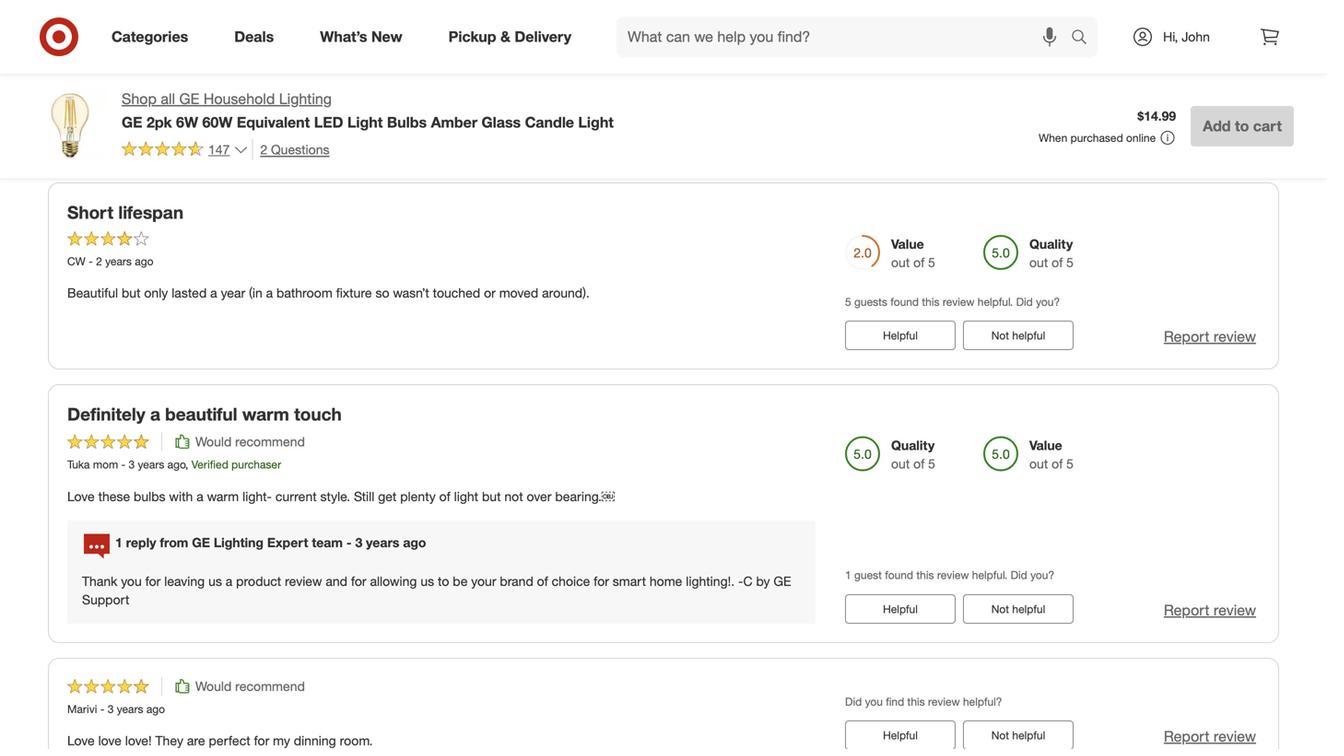 Task type: locate. For each thing, give the bounding box(es) containing it.
ge right all
[[179, 90, 200, 108]]

3 helpful button from the top
[[846, 721, 956, 750]]

0 vertical spatial from
[[160, 41, 188, 57]]

2 vertical spatial 1
[[846, 569, 852, 583]]

that down the you're
[[261, 98, 283, 114]]

report review for 5 guests found this review helpful. did you?
[[1165, 328, 1257, 346]]

1 horizontal spatial value out of 5
[[1030, 438, 1074, 472]]

0 horizontal spatial with
[[169, 489, 193, 505]]

love down tuka
[[67, 489, 95, 505]]

this for did
[[908, 695, 926, 709]]

4 report review button from the top
[[1165, 727, 1257, 748]]

would recommend for light-
[[196, 434, 305, 450]]

purchased
[[1071, 131, 1124, 145]]

1 horizontal spatial assist
[[520, 79, 553, 96]]

this inside hello, makb. we're sorry that you're experiencing this issue and we want to assist more. please feel free to contact us directly at 1-800-435-4448, so that we assist with finding a bulb suitable for you fixture. thank you ge lighting, a savant company.
[[371, 79, 391, 96]]

search button
[[1063, 17, 1108, 61]]

not helpful button for did you find this review helpful?
[[964, 721, 1074, 750]]

with right led
[[344, 98, 368, 114]]

2 from from the top
[[160, 535, 188, 551]]

2 horizontal spatial you
[[866, 695, 883, 709]]

1 not helpful button from the top
[[964, 119, 1074, 149]]

2 vertical spatial helpful
[[884, 729, 918, 743]]

2 love from the top
[[67, 733, 95, 749]]

a left year
[[210, 285, 217, 301]]

recommend up purchaser
[[235, 434, 305, 450]]

3 helpful from the top
[[1013, 602, 1046, 616]]

we up suitable
[[454, 79, 470, 96]]

0 vertical spatial would
[[196, 434, 232, 450]]

plenty
[[400, 489, 436, 505]]

would recommend up purchaser
[[196, 434, 305, 450]]

warm left light- on the bottom left of the page
[[207, 489, 239, 505]]

0 horizontal spatial 3
[[108, 703, 114, 716]]

us right the leaving
[[208, 573, 222, 590]]

1 vertical spatial from
[[160, 535, 188, 551]]

that up 4448, on the top of page
[[227, 79, 249, 96]]

2 team from the top
[[312, 535, 343, 551]]

so inside hello, makb. we're sorry that you're experiencing this issue and we want to assist more. please feel free to contact us directly at 1-800-435-4448, so that we assist with finding a bulb suitable for you fixture. thank you ge lighting, a savant company.
[[244, 98, 258, 114]]

1 vertical spatial team
[[312, 535, 343, 551]]

2 report review button from the top
[[1165, 326, 1257, 347]]

not down "helpful?"
[[992, 729, 1010, 743]]

1 vertical spatial value
[[1030, 438, 1063, 454]]

lighting for 60w
[[279, 90, 332, 108]]

not helpful for 1 guest found this review helpful. did you?
[[992, 602, 1046, 616]]

value
[[892, 236, 925, 252], [1030, 438, 1063, 454]]

and up bulb
[[428, 79, 450, 96]]

1 horizontal spatial we
[[454, 79, 470, 96]]

1 vertical spatial would recommend
[[196, 679, 305, 695]]

of
[[914, 254, 925, 270], [1052, 254, 1064, 270], [914, 456, 925, 472], [1052, 456, 1064, 472], [440, 489, 451, 505], [537, 573, 548, 590]]

for right suitable
[[502, 98, 518, 114]]

0 vertical spatial lighting
[[214, 41, 264, 57]]

pickup
[[449, 28, 497, 46]]

1 vertical spatial warm
[[207, 489, 239, 505]]

what's
[[320, 28, 367, 46]]

would recommend up perfect
[[196, 679, 305, 695]]

- right marivi
[[100, 703, 105, 716]]

2 right cw
[[96, 254, 102, 268]]

for left smart
[[594, 573, 609, 590]]

to inside add to cart button
[[1236, 117, 1250, 135]]

2 vertical spatial you
[[866, 695, 883, 709]]

you for did you find this review helpful?
[[866, 695, 883, 709]]

lasted
[[172, 285, 207, 301]]

1 horizontal spatial us
[[421, 573, 434, 590]]

out
[[892, 254, 910, 270], [1030, 254, 1049, 270], [892, 456, 910, 472], [1030, 456, 1049, 472]]

shop all ge household lighting ge 2pk 6w 60w equivalent led light bulbs amber glass candle light
[[122, 90, 614, 131]]

0 horizontal spatial value out of 5
[[892, 236, 936, 270]]

4 report from the top
[[1165, 728, 1210, 746]]

3 right marivi
[[108, 703, 114, 716]]

all
[[161, 90, 175, 108]]

ge down free
[[652, 98, 669, 114]]

found for definitely a beautiful warm touch
[[886, 569, 914, 583]]

1 vertical spatial you?
[[1031, 569, 1055, 583]]

love love love! they are perfect for my dinning room.
[[67, 733, 373, 749]]

2 report review from the top
[[1165, 328, 1257, 346]]

1 horizontal spatial quality out of 5
[[1030, 236, 1074, 270]]

would up verified at left bottom
[[196, 434, 232, 450]]

be
[[453, 573, 468, 590]]

you're
[[253, 79, 289, 96]]

3 report from the top
[[1165, 602, 1210, 620]]

0 vertical spatial found
[[891, 295, 919, 309]]

3 helpful from the top
[[884, 729, 918, 743]]

1 would recommend from the top
[[196, 434, 305, 450]]

0 vertical spatial team
[[312, 41, 343, 57]]

0 horizontal spatial value
[[892, 236, 925, 252]]

2 expert from the top
[[267, 535, 308, 551]]

147
[[208, 141, 230, 157]]

reply down bulbs
[[126, 535, 156, 551]]

you inside hello, makb. we're sorry that you're experiencing this issue and we want to assist more. please feel free to contact us directly at 1-800-435-4448, so that we assist with finding a bulb suitable for you fixture. thank you ge lighting, a savant company.
[[521, 98, 542, 114]]

us up savant at the top right
[[748, 79, 762, 96]]

a
[[414, 98, 421, 114], [726, 98, 733, 114], [210, 285, 217, 301], [266, 285, 273, 301], [150, 404, 160, 425], [197, 489, 204, 505], [226, 573, 233, 590]]

pickup & delivery
[[449, 28, 572, 46]]

suitable
[[454, 98, 499, 114]]

quality out of 5
[[1030, 236, 1074, 270], [892, 438, 936, 472]]

2 would recommend from the top
[[196, 679, 305, 695]]

1 vertical spatial so
[[376, 285, 390, 301]]

0 vertical spatial we
[[454, 79, 470, 96]]

helpful. for definitely a beautiful warm touch
[[973, 569, 1008, 583]]

1 vertical spatial you
[[121, 573, 142, 590]]

2 helpful from the top
[[1013, 329, 1046, 343]]

0 horizontal spatial and
[[326, 573, 348, 590]]

1 horizontal spatial so
[[376, 285, 390, 301]]

not helpful button for 5 guests found this review helpful. did you?
[[964, 321, 1074, 350]]

0 vertical spatial you
[[521, 98, 542, 114]]

0 vertical spatial 1
[[115, 41, 122, 57]]

helpful button down guest
[[846, 595, 956, 624]]

still
[[354, 489, 375, 505]]

0 vertical spatial quality
[[1030, 236, 1074, 252]]

light
[[348, 113, 383, 131], [579, 113, 614, 131]]

did
[[1017, 295, 1034, 309], [1011, 569, 1028, 583], [846, 695, 862, 709]]

helpful for 1 guest found this review helpful. did you?
[[1013, 602, 1046, 616]]

ge
[[192, 41, 210, 57], [179, 90, 200, 108], [652, 98, 669, 114], [122, 113, 142, 131], [192, 535, 210, 551], [774, 573, 792, 590]]

not helpful down "helpful?"
[[992, 729, 1046, 743]]

4 report review from the top
[[1165, 728, 1257, 746]]

and left allowing
[[326, 573, 348, 590]]

1 horizontal spatial but
[[482, 489, 501, 505]]

found for short lifespan
[[891, 295, 919, 309]]

team for 3
[[312, 535, 343, 551]]

1 vertical spatial lighting
[[279, 90, 332, 108]]

team up experiencing
[[312, 41, 343, 57]]

2 not helpful from the top
[[992, 329, 1046, 343]]

3 report review button from the top
[[1165, 600, 1257, 621]]

1 horizontal spatial warm
[[242, 404, 289, 425]]

smart
[[613, 573, 646, 590]]

a left product
[[226, 573, 233, 590]]

2 left new
[[355, 41, 363, 57]]

makb.
[[118, 79, 154, 96]]

you? for short lifespan
[[1037, 295, 1061, 309]]

1 reply from the top
[[126, 41, 156, 57]]

this up finding
[[371, 79, 391, 96]]

to left be
[[438, 573, 449, 590]]

1 not from the top
[[992, 127, 1010, 141]]

- left by
[[739, 573, 744, 590]]

not helpful down 1 guest found this review helpful. did you?
[[992, 602, 1046, 616]]

3 not from the top
[[992, 602, 1010, 616]]

- right mom
[[121, 458, 126, 472]]

report review button for 5 guests found this review helpful. did you?
[[1165, 326, 1257, 347]]

not helpful left purchased
[[992, 127, 1046, 141]]

experiencing
[[292, 79, 367, 96]]

2 down 'equivalent'
[[260, 141, 268, 158]]

1 horizontal spatial that
[[261, 98, 283, 114]]

1 vertical spatial 1
[[115, 535, 122, 551]]

0 horizontal spatial that
[[227, 79, 249, 96]]

for left my
[[254, 733, 270, 749]]

hello, makb. we're sorry that you're experiencing this issue and we want to assist more. please feel free to contact us directly at 1-800-435-4448, so that we assist with finding a bulb suitable for you fixture. thank you ge lighting, a savant company.
[[82, 79, 775, 132]]

4 not from the top
[[992, 729, 1010, 743]]

not down 5 guests found this review helpful. did you?
[[992, 329, 1010, 343]]

helpful down the find
[[884, 729, 918, 743]]

1 up the makb.
[[115, 41, 122, 57]]

more.
[[557, 79, 590, 96]]

reply up the makb.
[[126, 41, 156, 57]]

expert up the you're
[[267, 41, 308, 57]]

1 reply from ge lighting expert team - 2 years ago
[[115, 41, 426, 57]]

and inside the thank you for leaving us a product review and for allowing us to be your brand of choice for smart home lighting!. -c by ge support
[[326, 573, 348, 590]]

lighting,
[[673, 98, 722, 114]]

a right (in
[[266, 285, 273, 301]]

0 vertical spatial quality out of 5
[[1030, 236, 1074, 270]]

0 horizontal spatial you
[[121, 573, 142, 590]]

1 vertical spatial did
[[1011, 569, 1028, 583]]

0 horizontal spatial light
[[348, 113, 383, 131]]

from up the leaving
[[160, 535, 188, 551]]

2 vertical spatial 2
[[96, 254, 102, 268]]

- down 'love these bulbs with a warm light- current style. still get plenty of light but not over bearing.￼'
[[347, 535, 352, 551]]

home
[[650, 573, 683, 590]]

deals link
[[219, 17, 297, 57]]

thank up support
[[82, 573, 117, 590]]

not down 1 guest found this review helpful. did you?
[[992, 602, 1010, 616]]

1 vertical spatial found
[[886, 569, 914, 583]]

delivery
[[515, 28, 572, 46]]

this right guest
[[917, 569, 935, 583]]

1 helpful from the top
[[1013, 127, 1046, 141]]

What can we help you find? suggestions appear below search field
[[617, 17, 1076, 57]]

from for for
[[160, 535, 188, 551]]

0 vertical spatial value
[[892, 236, 925, 252]]

2 helpful button from the top
[[846, 595, 956, 624]]

3 right mom
[[129, 458, 135, 472]]

wasn't
[[393, 285, 430, 301]]

reply for 1 reply from ge lighting expert team - 3 years ago
[[126, 535, 156, 551]]

that
[[227, 79, 249, 96], [261, 98, 283, 114]]

not helpful down 5 guests found this review helpful. did you?
[[992, 329, 1046, 343]]

helpful button
[[846, 321, 956, 350], [846, 595, 956, 624], [846, 721, 956, 750]]

1 from from the top
[[160, 41, 188, 57]]

expert for experiencing
[[267, 41, 308, 57]]

light down please
[[579, 113, 614, 131]]

2 horizontal spatial us
[[748, 79, 762, 96]]

helpful button down the find
[[846, 721, 956, 750]]

you
[[521, 98, 542, 114], [121, 573, 142, 590], [866, 695, 883, 709]]

1 for 1 guest found this review helpful. did you?
[[846, 569, 852, 583]]

1 team from the top
[[312, 41, 343, 57]]

so right 4448, on the top of page
[[244, 98, 258, 114]]

1 horizontal spatial 2
[[260, 141, 268, 158]]

love left 'love'
[[67, 733, 95, 749]]

you inside the thank you for leaving us a product review and for allowing us to be your brand of choice for smart home lighting!. -c by ge support
[[121, 573, 142, 590]]

years up bulbs
[[138, 458, 164, 472]]

helpful button for short lifespan
[[846, 321, 956, 350]]

3 report review from the top
[[1165, 602, 1257, 620]]

0 vertical spatial 2
[[355, 41, 363, 57]]

get
[[378, 489, 397, 505]]

you?
[[1037, 295, 1061, 309], [1031, 569, 1055, 583]]

2 recommend from the top
[[235, 679, 305, 695]]

hi, john
[[1164, 29, 1211, 45]]

0 horizontal spatial but
[[122, 285, 141, 301]]

definitely
[[67, 404, 145, 425]]

1 vertical spatial recommend
[[235, 679, 305, 695]]

3 not helpful from the top
[[992, 602, 1046, 616]]

support
[[82, 592, 129, 608]]

1 left guest
[[846, 569, 852, 583]]

2 not helpful button from the top
[[964, 321, 1074, 350]]

0 vertical spatial helpful
[[884, 329, 918, 343]]

report review
[[1165, 126, 1257, 144], [1165, 328, 1257, 346], [1165, 602, 1257, 620], [1165, 728, 1257, 746]]

-
[[347, 41, 352, 57], [89, 254, 93, 268], [121, 458, 126, 472], [347, 535, 352, 551], [739, 573, 744, 590], [100, 703, 105, 716]]

1 horizontal spatial you
[[521, 98, 542, 114]]

you left the find
[[866, 695, 883, 709]]

0 vertical spatial value out of 5
[[892, 236, 936, 270]]

lighting up sorry at the left of page
[[214, 41, 264, 57]]

helpful for short lifespan
[[884, 329, 918, 343]]

1 helpful button from the top
[[846, 321, 956, 350]]

0 vertical spatial but
[[122, 285, 141, 301]]

1 love from the top
[[67, 489, 95, 505]]

0 vertical spatial expert
[[267, 41, 308, 57]]

report
[[1165, 126, 1210, 144], [1165, 328, 1210, 346], [1165, 602, 1210, 620], [1165, 728, 1210, 746]]

found right guests
[[891, 295, 919, 309]]

a down contact
[[726, 98, 733, 114]]

for left allowing
[[351, 573, 367, 590]]

warm
[[242, 404, 289, 425], [207, 489, 239, 505]]

1 expert from the top
[[267, 41, 308, 57]]

0 horizontal spatial thank
[[82, 573, 117, 590]]

1 vertical spatial that
[[261, 98, 283, 114]]

1 vertical spatial we
[[287, 98, 304, 114]]

ago left verified at left bottom
[[168, 458, 185, 472]]

a left bulb
[[414, 98, 421, 114]]

2 report from the top
[[1165, 328, 1210, 346]]

1 vertical spatial helpful
[[884, 602, 918, 616]]

us
[[748, 79, 762, 96], [208, 573, 222, 590], [421, 573, 434, 590]]

3
[[129, 458, 135, 472], [355, 535, 363, 551], [108, 703, 114, 716]]

value out of 5
[[892, 236, 936, 270], [1030, 438, 1074, 472]]

1 vertical spatial helpful button
[[846, 595, 956, 624]]

1 vertical spatial 2
[[260, 141, 268, 158]]

1 vertical spatial expert
[[267, 535, 308, 551]]

of inside the thank you for leaving us a product review and for allowing us to be your brand of choice for smart home lighting!. -c by ge support
[[537, 573, 548, 590]]

5
[[929, 254, 936, 270], [1067, 254, 1074, 270], [846, 295, 852, 309], [929, 456, 936, 472], [1067, 456, 1074, 472]]

1 down these
[[115, 535, 122, 551]]

contact
[[701, 79, 745, 96]]

to
[[505, 79, 517, 96], [686, 79, 697, 96], [1236, 117, 1250, 135], [438, 573, 449, 590]]

lighting inside shop all ge household lighting ge 2pk 6w 60w equivalent led light bulbs amber glass candle light
[[279, 90, 332, 108]]

0 vertical spatial and
[[428, 79, 450, 96]]

0 vertical spatial so
[[244, 98, 258, 114]]

1 would from the top
[[196, 434, 232, 450]]

0 vertical spatial love
[[67, 489, 95, 505]]

ge up sorry at the left of page
[[192, 41, 210, 57]]

directly
[[82, 98, 124, 114]]

2 reply from the top
[[126, 535, 156, 551]]

assist up fixture.
[[520, 79, 553, 96]]

with
[[344, 98, 368, 114], [169, 489, 193, 505]]

recommend up my
[[235, 679, 305, 695]]

3 not helpful button from the top
[[964, 595, 1074, 624]]

helpful for 5 guests found this review helpful. did you?
[[1013, 329, 1046, 343]]

bathroom
[[277, 285, 333, 301]]

0 vertical spatial thank
[[588, 98, 623, 114]]

love
[[98, 733, 122, 749]]

this right the find
[[908, 695, 926, 709]]

1 vertical spatial thank
[[82, 573, 117, 590]]

0 vertical spatial with
[[344, 98, 368, 114]]

1 recommend from the top
[[235, 434, 305, 450]]

love for love these bulbs with a warm light- current style. still get plenty of light but not over bearing.￼
[[67, 489, 95, 505]]

2 would from the top
[[196, 679, 232, 695]]

1 vertical spatial reply
[[126, 535, 156, 551]]

short lifespan
[[67, 202, 184, 223]]

not helpful for did you find this review helpful?
[[992, 729, 1046, 743]]

2 not from the top
[[992, 329, 1010, 343]]

0 horizontal spatial 2
[[96, 254, 102, 268]]

1 vertical spatial 3
[[355, 535, 363, 551]]

1 for 1 reply from ge lighting expert team - 2 years ago
[[115, 41, 122, 57]]

0 vertical spatial would recommend
[[196, 434, 305, 450]]

candle
[[525, 113, 575, 131]]

bulb
[[425, 98, 450, 114]]

you up support
[[121, 573, 142, 590]]

purchaser
[[232, 458, 281, 472]]

deals
[[234, 28, 274, 46]]

3 down still
[[355, 535, 363, 551]]

but left the only
[[122, 285, 141, 301]]

4 helpful from the top
[[1013, 729, 1046, 743]]

helpful down 1 guest found this review helpful. did you?
[[884, 602, 918, 616]]

warm up purchaser
[[242, 404, 289, 425]]

from
[[160, 41, 188, 57], [160, 535, 188, 551]]

4 not helpful button from the top
[[964, 721, 1074, 750]]

what's new
[[320, 28, 403, 46]]

helpful down guests
[[884, 329, 918, 343]]

online
[[1127, 131, 1157, 145]]

cw - 2 years ago
[[67, 254, 154, 268]]

not
[[992, 127, 1010, 141], [992, 329, 1010, 343], [992, 602, 1010, 616], [992, 729, 1010, 743]]

2 vertical spatial helpful button
[[846, 721, 956, 750]]

not left when
[[992, 127, 1010, 141]]

0 vertical spatial helpful.
[[978, 295, 1014, 309]]

brand
[[500, 573, 534, 590]]

team for 2
[[312, 41, 343, 57]]

would recommend for for
[[196, 679, 305, 695]]

ge right by
[[774, 573, 792, 590]]

thank inside the thank you for leaving us a product review and for allowing us to be your brand of choice for smart home lighting!. -c by ge support
[[82, 573, 117, 590]]

0 horizontal spatial so
[[244, 98, 258, 114]]

your
[[472, 573, 497, 590]]

quality
[[1030, 236, 1074, 252], [892, 438, 935, 454]]

1 helpful from the top
[[884, 329, 918, 343]]

but left not
[[482, 489, 501, 505]]

1 horizontal spatial thank
[[588, 98, 623, 114]]

years up the love! at the left bottom of page
[[117, 703, 143, 716]]

1 not helpful from the top
[[992, 127, 1046, 141]]

please
[[593, 79, 632, 96]]

team down style.
[[312, 535, 343, 551]]

and
[[428, 79, 450, 96], [326, 573, 348, 590]]

found right guest
[[886, 569, 914, 583]]

2 vertical spatial lighting
[[214, 535, 264, 551]]

to right add
[[1236, 117, 1250, 135]]

2
[[355, 41, 363, 57], [260, 141, 268, 158], [96, 254, 102, 268]]

0 vertical spatial warm
[[242, 404, 289, 425]]

lighting up product
[[214, 535, 264, 551]]

2 helpful from the top
[[884, 602, 918, 616]]

thank
[[588, 98, 623, 114], [82, 573, 117, 590]]

room.
[[340, 733, 373, 749]]

to right want
[[505, 79, 517, 96]]

expert down current
[[267, 535, 308, 551]]

this right guests
[[923, 295, 940, 309]]

1 vertical spatial and
[[326, 573, 348, 590]]

4 not helpful from the top
[[992, 729, 1046, 743]]

ago up the they
[[146, 703, 165, 716]]

helpful
[[1013, 127, 1046, 141], [1013, 329, 1046, 343], [1013, 602, 1046, 616], [1013, 729, 1046, 743]]

we down the you're
[[287, 98, 304, 114]]

0 horizontal spatial quality
[[892, 438, 935, 454]]

0 vertical spatial assist
[[520, 79, 553, 96]]

1 vertical spatial helpful.
[[973, 569, 1008, 583]]

not helpful button for 1 guest found this review helpful. did you?
[[964, 595, 1074, 624]]

2 vertical spatial did
[[846, 695, 862, 709]]

1 horizontal spatial 3
[[129, 458, 135, 472]]

1 horizontal spatial light
[[579, 113, 614, 131]]

a down verified at left bottom
[[197, 489, 204, 505]]

not helpful for 5 guests found this review helpful. did you?
[[992, 329, 1046, 343]]

0 vertical spatial reply
[[126, 41, 156, 57]]

1 vertical spatial love
[[67, 733, 95, 749]]

you left fixture.
[[521, 98, 542, 114]]



Task type: vqa. For each thing, say whether or not it's contained in the screenshot.
VALUE
yes



Task type: describe. For each thing, give the bounding box(es) containing it.
mom
[[93, 458, 118, 472]]

new
[[372, 28, 403, 46]]

reply for 1 reply from ge lighting expert team - 2 years ago
[[126, 41, 156, 57]]

hello,
[[82, 79, 114, 96]]

0 horizontal spatial warm
[[207, 489, 239, 505]]

,
[[185, 458, 188, 472]]

did for definitely a beautiful warm touch
[[1011, 569, 1028, 583]]

from for we're
[[160, 41, 188, 57]]

fixture
[[336, 285, 372, 301]]

not for did you find this review helpful?
[[992, 729, 1010, 743]]

helpful for did you find this review helpful?
[[1013, 729, 1046, 743]]

1 reply from ge lighting expert team - 3 years ago
[[115, 535, 426, 551]]

with inside hello, makb. we're sorry that you're experiencing this issue and we want to assist more. please feel free to contact us directly at 1-800-435-4448, so that we assist with finding a bulb suitable for you fixture. thank you ge lighting, a savant company.
[[344, 98, 368, 114]]

for left the leaving
[[145, 573, 161, 590]]

you
[[627, 98, 648, 114]]

cart
[[1254, 117, 1283, 135]]

1 light from the left
[[348, 113, 383, 131]]

bearing.￼
[[555, 489, 615, 505]]

current
[[276, 489, 317, 505]]

choice
[[552, 573, 590, 590]]

company.
[[82, 116, 140, 132]]

not for 5 guests found this review helpful. did you?
[[992, 329, 1010, 343]]

when
[[1039, 131, 1068, 145]]

john
[[1182, 29, 1211, 45]]

years up allowing
[[366, 535, 400, 551]]

issue
[[395, 79, 425, 96]]

1 guest found this review helpful. did you?
[[846, 569, 1055, 583]]

1 vertical spatial with
[[169, 489, 193, 505]]

2 horizontal spatial 2
[[355, 41, 363, 57]]

would for perfect
[[196, 679, 232, 695]]

touched
[[433, 285, 481, 301]]

add
[[1204, 117, 1232, 135]]

tuka
[[67, 458, 90, 472]]

dinning
[[294, 733, 336, 749]]

this for 1
[[917, 569, 935, 583]]

feel
[[636, 79, 656, 96]]

to inside the thank you for leaving us a product review and for allowing us to be your brand of choice for smart home lighting!. -c by ge support
[[438, 573, 449, 590]]

fixture.
[[546, 98, 584, 114]]

- right cw
[[89, 254, 93, 268]]

not for 1 guest found this review helpful. did you?
[[992, 602, 1010, 616]]

beautiful
[[165, 404, 238, 425]]

love!
[[125, 733, 152, 749]]

435-
[[181, 98, 208, 114]]

2 questions
[[260, 141, 330, 158]]

allowing
[[370, 573, 417, 590]]

over
[[527, 489, 552, 505]]

report for 1 guest found this review helpful. did you?
[[1165, 602, 1210, 620]]

1 report review from the top
[[1165, 126, 1257, 144]]

bulbs
[[134, 489, 166, 505]]

beautiful but only lasted a year (in a bathroom fixture so wasn't touched or moved around).
[[67, 285, 590, 301]]

for inside hello, makb. we're sorry that you're experiencing this issue and we want to assist more. please feel free to contact us directly at 1-800-435-4448, so that we assist with finding a bulb suitable for you fixture. thank you ge lighting, a savant company.
[[502, 98, 518, 114]]

only
[[144, 285, 168, 301]]

marivi - 3 years ago
[[67, 703, 165, 716]]

categories link
[[96, 17, 211, 57]]

2 questions link
[[252, 139, 330, 160]]

1 vertical spatial quality
[[892, 438, 935, 454]]

800-
[[155, 98, 181, 114]]

ge up the leaving
[[192, 535, 210, 551]]

are
[[187, 733, 205, 749]]

1 report review button from the top
[[1165, 125, 1257, 146]]

or
[[484, 285, 496, 301]]

you? for definitely a beautiful warm touch
[[1031, 569, 1055, 583]]

perfect
[[209, 733, 251, 749]]

light
[[454, 489, 479, 505]]

ge down shop
[[122, 113, 142, 131]]

a inside the thank you for leaving us a product review and for allowing us to be your brand of choice for smart home lighting!. -c by ge support
[[226, 573, 233, 590]]

years up beautiful
[[105, 254, 132, 268]]

2 light from the left
[[579, 113, 614, 131]]

guests
[[855, 295, 888, 309]]

2pk
[[147, 113, 172, 131]]

recommend for light-
[[235, 434, 305, 450]]

categories
[[112, 28, 188, 46]]

style.
[[320, 489, 350, 505]]

led
[[314, 113, 343, 131]]

$14.99
[[1138, 108, 1177, 124]]

love for love love love! they are perfect for my dinning room.
[[67, 733, 95, 749]]

light-
[[243, 489, 272, 505]]

1 horizontal spatial quality
[[1030, 236, 1074, 252]]

helpful button for definitely a beautiful warm touch
[[846, 595, 956, 624]]

would for warm
[[196, 434, 232, 450]]

0 horizontal spatial us
[[208, 573, 222, 590]]

around).
[[542, 285, 590, 301]]

touch
[[294, 404, 342, 425]]

lifespan
[[118, 202, 184, 223]]

bulbs
[[387, 113, 427, 131]]

glass
[[482, 113, 521, 131]]

us inside hello, makb. we're sorry that you're experiencing this issue and we want to assist more. please feel free to contact us directly at 1-800-435-4448, so that we assist with finding a bulb suitable for you fixture. thank you ge lighting, a savant company.
[[748, 79, 762, 96]]

1 vertical spatial value out of 5
[[1030, 438, 1074, 472]]

you for thank you for leaving us a product review and for allowing us to be your brand of choice for smart home lighting!. -c by ge support
[[121, 573, 142, 590]]

0 horizontal spatial quality out of 5
[[892, 438, 936, 472]]

pickup & delivery link
[[433, 17, 595, 57]]

&
[[501, 28, 511, 46]]

helpful. for short lifespan
[[978, 295, 1014, 309]]

4448,
[[208, 98, 240, 114]]

report review button for did you find this review helpful?
[[1165, 727, 1257, 748]]

report for 5 guests found this review helpful. did you?
[[1165, 328, 1210, 346]]

verified
[[192, 458, 229, 472]]

review inside the thank you for leaving us a product review and for allowing us to be your brand of choice for smart home lighting!. -c by ge support
[[285, 573, 322, 590]]

lighting for 3
[[214, 535, 264, 551]]

product
[[236, 573, 281, 590]]

- inside the thank you for leaving us a product review and for allowing us to be your brand of choice for smart home lighting!. -c by ge support
[[739, 573, 744, 590]]

1 report from the top
[[1165, 126, 1210, 144]]

0 horizontal spatial we
[[287, 98, 304, 114]]

ago right new
[[403, 41, 426, 57]]

guest
[[855, 569, 882, 583]]

marivi
[[67, 703, 97, 716]]

sorry
[[194, 79, 224, 96]]

at
[[128, 98, 139, 114]]

add to cart button
[[1192, 106, 1295, 146]]

0 vertical spatial 3
[[129, 458, 135, 472]]

short
[[67, 202, 114, 223]]

report review button for 1 guest found this review helpful. did you?
[[1165, 600, 1257, 621]]

c
[[744, 573, 753, 590]]

not
[[505, 489, 523, 505]]

1-
[[142, 98, 155, 114]]

lighting!.
[[686, 573, 735, 590]]

thank you for leaving us a product review and for allowing us to be your brand of choice for smart home lighting!. -c by ge support
[[82, 573, 792, 608]]

report for did you find this review helpful?
[[1165, 728, 1210, 746]]

lighting for 2
[[214, 41, 264, 57]]

ge inside hello, makb. we're sorry that you're experiencing this issue and we want to assist more. please feel free to contact us directly at 1-800-435-4448, so that we assist with finding a bulb suitable for you fixture. thank you ge lighting, a savant company.
[[652, 98, 669, 114]]

tuka mom - 3 years ago , verified purchaser
[[67, 458, 281, 472]]

60w
[[202, 113, 233, 131]]

ago up the only
[[135, 254, 154, 268]]

find
[[886, 695, 905, 709]]

- left new
[[347, 41, 352, 57]]

expert for product
[[267, 535, 308, 551]]

did for short lifespan
[[1017, 295, 1034, 309]]

did you find this review helpful?
[[846, 695, 1003, 709]]

ge inside the thank you for leaving us a product review and for allowing us to be your brand of choice for smart home lighting!. -c by ge support
[[774, 573, 792, 590]]

love these bulbs with a warm light- current style. still get plenty of light but not over bearing.￼
[[67, 489, 615, 505]]

report review for did you find this review helpful?
[[1165, 728, 1257, 746]]

1 vertical spatial assist
[[307, 98, 340, 114]]

this for 5
[[923, 295, 940, 309]]

years up 'issue'
[[366, 41, 400, 57]]

1 for 1 reply from ge lighting expert team - 3 years ago
[[115, 535, 122, 551]]

image of ge 2pk 6w 60w equivalent led light bulbs amber glass candle light image
[[33, 89, 107, 162]]

and inside hello, makb. we're sorry that you're experiencing this issue and we want to assist more. please feel free to contact us directly at 1-800-435-4448, so that we assist with finding a bulb suitable for you fixture. thank you ge lighting, a savant company.
[[428, 79, 450, 96]]

what's new link
[[305, 17, 426, 57]]

year
[[221, 285, 245, 301]]

cw
[[67, 254, 86, 268]]

1 horizontal spatial value
[[1030, 438, 1063, 454]]

to up lighting,
[[686, 79, 697, 96]]

thank inside hello, makb. we're sorry that you're experiencing this issue and we want to assist more. please feel free to contact us directly at 1-800-435-4448, so that we assist with finding a bulb suitable for you fixture. thank you ge lighting, a savant company.
[[588, 98, 623, 114]]

search
[[1063, 30, 1108, 48]]

report review for 1 guest found this review helpful. did you?
[[1165, 602, 1257, 620]]

ago up allowing
[[403, 535, 426, 551]]

recommend for for
[[235, 679, 305, 695]]

we're
[[158, 79, 191, 96]]

helpful for definitely a beautiful warm touch
[[884, 602, 918, 616]]

0 vertical spatial that
[[227, 79, 249, 96]]

2 horizontal spatial 3
[[355, 535, 363, 551]]

a left beautiful in the bottom left of the page
[[150, 404, 160, 425]]



